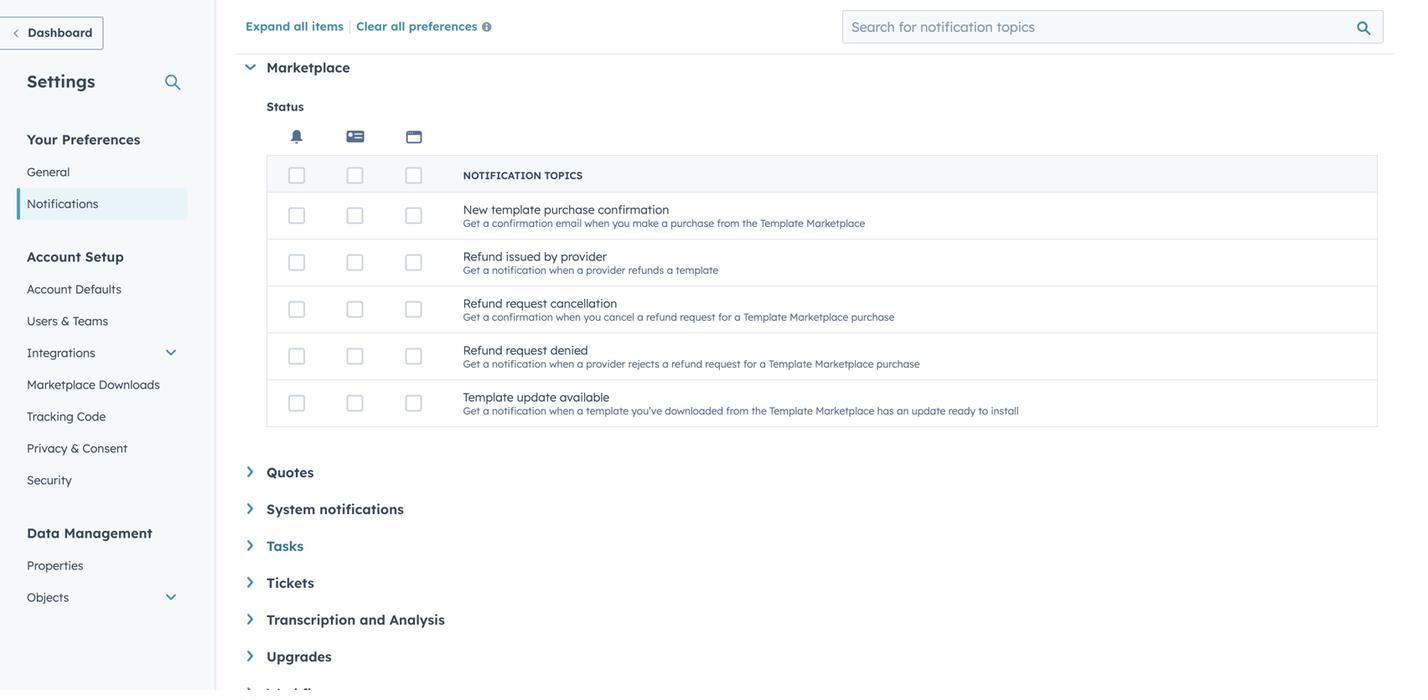Task type: locate. For each thing, give the bounding box(es) containing it.
& right privacy
[[71, 441, 79, 456]]

from inside template update available get a notification when a template you've downloaded from the template marketplace has an update ready to install
[[726, 405, 749, 417]]

1 horizontal spatial you
[[612, 217, 630, 229]]

for
[[718, 311, 732, 323], [743, 358, 757, 370]]

2 vertical spatial notification
[[492, 405, 546, 417]]

has
[[877, 405, 894, 417]]

3 refund from the top
[[463, 343, 502, 358]]

1 horizontal spatial all
[[391, 19, 405, 33]]

update left available
[[517, 390, 556, 405]]

refund inside refund issued by provider get a notification when a provider refunds a template
[[463, 249, 502, 264]]

update right an
[[912, 405, 946, 417]]

all left items
[[294, 19, 308, 33]]

1 refund from the top
[[463, 249, 502, 264]]

request down issued
[[506, 296, 547, 311]]

you
[[612, 217, 630, 229], [584, 311, 601, 323]]

you left the make
[[612, 217, 630, 229]]

get for refund request denied
[[463, 358, 480, 370]]

caret image for transcription and analysis
[[247, 614, 253, 625]]

caret image inside marketplace 'dropdown button'
[[245, 64, 256, 70]]

quotes button
[[247, 464, 1378, 481]]

notification inside template update available get a notification when a template you've downloaded from the template marketplace has an update ready to install
[[492, 405, 546, 417]]

from right the make
[[717, 217, 739, 229]]

clear
[[356, 19, 387, 33]]

0 horizontal spatial &
[[61, 314, 70, 329]]

get inside template update available get a notification when a template you've downloaded from the template marketplace has an update ready to install
[[463, 405, 480, 417]]

you left cancel
[[584, 311, 601, 323]]

template inside refund issued by provider get a notification when a provider refunds a template
[[676, 264, 718, 276]]

2 vertical spatial refund
[[463, 343, 502, 358]]

purchase
[[544, 202, 595, 217], [671, 217, 714, 229], [851, 311, 895, 323], [876, 358, 920, 370]]

1 horizontal spatial for
[[743, 358, 757, 370]]

0 vertical spatial &
[[61, 314, 70, 329]]

upgrades
[[267, 649, 332, 665]]

account
[[27, 248, 81, 265], [27, 282, 72, 297]]

refund
[[463, 249, 502, 264], [463, 296, 502, 311], [463, 343, 502, 358]]

system notifications
[[267, 501, 404, 518]]

provider right by
[[561, 249, 607, 264]]

when up cancellation
[[549, 264, 574, 276]]

when right email
[[585, 217, 610, 229]]

the
[[742, 217, 757, 229], [751, 405, 767, 417]]

marketplace inside new template purchase confirmation get a confirmation email when you make a purchase from the template marketplace
[[806, 217, 865, 229]]

when down "denied"
[[549, 405, 574, 417]]

caret image inside upgrades dropdown button
[[247, 651, 253, 662]]

1 vertical spatial account
[[27, 282, 72, 297]]

when inside refund issued by provider get a notification when a provider refunds a template
[[549, 264, 574, 276]]

when up "denied"
[[556, 311, 581, 323]]

privacy & consent
[[27, 441, 128, 456]]

privacy
[[27, 441, 67, 456]]

2 refund from the top
[[463, 296, 502, 311]]

marketplace
[[267, 59, 350, 76], [806, 217, 865, 229], [790, 311, 848, 323], [815, 358, 874, 370], [27, 378, 95, 392], [816, 405, 874, 417]]

template left you've
[[586, 405, 629, 417]]

caret image for marketplace
[[245, 64, 256, 70]]

1 vertical spatial &
[[71, 441, 79, 456]]

transcription and analysis
[[267, 612, 445, 629]]

setup
[[85, 248, 124, 265]]

1 vertical spatial for
[[743, 358, 757, 370]]

1 account from the top
[[27, 248, 81, 265]]

all for expand
[[294, 19, 308, 33]]

get for refund request cancellation
[[463, 311, 480, 323]]

2 all from the left
[[391, 19, 405, 33]]

tracking code link
[[17, 401, 188, 433]]

your preferences element
[[17, 130, 188, 220]]

1 vertical spatial refund
[[671, 358, 702, 370]]

notification
[[463, 169, 541, 182]]

marketplace inside refund request cancellation get a confirmation when you cancel a refund request for a template marketplace purchase
[[790, 311, 848, 323]]

template
[[760, 217, 804, 229], [743, 311, 787, 323], [769, 358, 812, 370], [463, 390, 514, 405], [769, 405, 813, 417]]

request
[[506, 296, 547, 311], [680, 311, 715, 323], [506, 343, 547, 358], [705, 358, 741, 370]]

cancel
[[604, 311, 634, 323]]

caret image for system notifications
[[247, 504, 253, 514]]

caret image for tickets
[[247, 577, 253, 588]]

teams
[[73, 314, 108, 329]]

3 get from the top
[[463, 311, 480, 323]]

issued
[[506, 249, 541, 264]]

account up account defaults
[[27, 248, 81, 265]]

confirmation up refunds
[[598, 202, 669, 217]]

get inside refund request denied get a notification when a provider rejects a refund request for a template marketplace purchase
[[463, 358, 480, 370]]

management
[[64, 525, 152, 542]]

template up refund request cancellation get a confirmation when you cancel a refund request for a template marketplace purchase
[[676, 264, 718, 276]]

refund for refund request cancellation
[[463, 296, 502, 311]]

2 account from the top
[[27, 282, 72, 297]]

confirmation up issued
[[492, 217, 553, 229]]

2 notification from the top
[[492, 358, 546, 370]]

when for cancellation
[[556, 311, 581, 323]]

2 get from the top
[[463, 264, 480, 276]]

refund inside refund request denied get a notification when a provider rejects a refund request for a template marketplace purchase
[[463, 343, 502, 358]]

notification for update
[[492, 405, 546, 417]]

new template purchase confirmation get a confirmation email when you make a purchase from the template marketplace
[[463, 202, 865, 229]]

1 notification from the top
[[492, 264, 546, 276]]

for inside refund request cancellation get a confirmation when you cancel a refund request for a template marketplace purchase
[[718, 311, 732, 323]]

1 horizontal spatial &
[[71, 441, 79, 456]]

& for privacy
[[71, 441, 79, 456]]

0 vertical spatial the
[[742, 217, 757, 229]]

notification for request
[[492, 358, 546, 370]]

& right users
[[61, 314, 70, 329]]

0 vertical spatial you
[[612, 217, 630, 229]]

for up template update available get a notification when a template you've downloaded from the template marketplace has an update ready to install
[[743, 358, 757, 370]]

caret image inside tickets dropdown button
[[247, 577, 253, 588]]

2 vertical spatial template
[[586, 405, 629, 417]]

account up users
[[27, 282, 72, 297]]

when inside refund request denied get a notification when a provider rejects a refund request for a template marketplace purchase
[[549, 358, 574, 370]]

0 horizontal spatial for
[[718, 311, 732, 323]]

all inside button
[[391, 19, 405, 33]]

provider left "rejects"
[[586, 358, 625, 370]]

refund
[[646, 311, 677, 323], [671, 358, 702, 370]]

by
[[544, 249, 557, 264]]

when
[[585, 217, 610, 229], [549, 264, 574, 276], [556, 311, 581, 323], [549, 358, 574, 370], [549, 405, 574, 417]]

template
[[491, 202, 541, 217], [676, 264, 718, 276], [586, 405, 629, 417]]

purchase inside refund request cancellation get a confirmation when you cancel a refund request for a template marketplace purchase
[[851, 311, 895, 323]]

rejects
[[628, 358, 660, 370]]

5 get from the top
[[463, 405, 480, 417]]

1 horizontal spatial template
[[586, 405, 629, 417]]

preferences
[[62, 131, 140, 148]]

when inside refund request cancellation get a confirmation when you cancel a refund request for a template marketplace purchase
[[556, 311, 581, 323]]

provider
[[561, 249, 607, 264], [586, 264, 625, 276], [586, 358, 625, 370]]

1 vertical spatial from
[[726, 405, 749, 417]]

1 vertical spatial the
[[751, 405, 767, 417]]

get inside refund request cancellation get a confirmation when you cancel a refund request for a template marketplace purchase
[[463, 311, 480, 323]]

marketplace downloads link
[[17, 369, 188, 401]]

template down notification topics at left
[[491, 202, 541, 217]]

notification inside refund request denied get a notification when a provider rejects a refund request for a template marketplace purchase
[[492, 358, 546, 370]]

& inside "link"
[[61, 314, 70, 329]]

1 vertical spatial template
[[676, 264, 718, 276]]

0 vertical spatial template
[[491, 202, 541, 217]]

notification
[[492, 264, 546, 276], [492, 358, 546, 370], [492, 405, 546, 417]]

for up refund request denied get a notification when a provider rejects a refund request for a template marketplace purchase
[[718, 311, 732, 323]]

caret image
[[245, 64, 256, 70], [247, 504, 253, 514], [247, 541, 253, 551], [247, 577, 253, 588], [247, 614, 253, 625], [247, 651, 253, 662], [247, 688, 253, 691]]

template inside new template purchase confirmation get a confirmation email when you make a purchase from the template marketplace
[[491, 202, 541, 217]]

when for available
[[549, 405, 574, 417]]

refund right cancel
[[646, 311, 677, 323]]

tickets button
[[247, 575, 1378, 592]]

data management element
[[17, 524, 188, 678]]

refund inside refund request cancellation get a confirmation when you cancel a refund request for a template marketplace purchase
[[646, 311, 677, 323]]

notification inside refund issued by provider get a notification when a provider refunds a template
[[492, 264, 546, 276]]

denied
[[550, 343, 588, 358]]

1 all from the left
[[294, 19, 308, 33]]

0 vertical spatial notification
[[492, 264, 546, 276]]

4 get from the top
[[463, 358, 480, 370]]

0 horizontal spatial template
[[491, 202, 541, 217]]

status
[[267, 99, 304, 114]]

a
[[483, 217, 489, 229], [662, 217, 668, 229], [483, 264, 489, 276], [577, 264, 583, 276], [667, 264, 673, 276], [483, 311, 489, 323], [637, 311, 643, 323], [734, 311, 741, 323], [483, 358, 489, 370], [577, 358, 583, 370], [662, 358, 669, 370], [760, 358, 766, 370], [483, 405, 489, 417], [577, 405, 583, 417]]

template inside refund request cancellation get a confirmation when you cancel a refund request for a template marketplace purchase
[[743, 311, 787, 323]]

caret image inside system notifications dropdown button
[[247, 504, 253, 514]]

3 notification from the top
[[492, 405, 546, 417]]

0 vertical spatial refund
[[463, 249, 502, 264]]

make
[[633, 217, 659, 229]]

1 vertical spatial refund
[[463, 296, 502, 311]]

purchase inside refund request denied get a notification when a provider rejects a refund request for a template marketplace purchase
[[876, 358, 920, 370]]

refund right "rejects"
[[671, 358, 702, 370]]

& for users
[[61, 314, 70, 329]]

get
[[463, 217, 480, 229], [463, 264, 480, 276], [463, 311, 480, 323], [463, 358, 480, 370], [463, 405, 480, 417]]

0 vertical spatial from
[[717, 217, 739, 229]]

expand all items
[[246, 19, 344, 33]]

confirmation
[[598, 202, 669, 217], [492, 217, 553, 229], [492, 311, 553, 323]]

install
[[991, 405, 1019, 417]]

for inside refund request denied get a notification when a provider rejects a refund request for a template marketplace purchase
[[743, 358, 757, 370]]

caret image inside tasks dropdown button
[[247, 541, 253, 551]]

objects button
[[17, 582, 188, 614]]

account setup element
[[17, 248, 188, 497]]

general link
[[17, 156, 188, 188]]

1 get from the top
[[463, 217, 480, 229]]

0 vertical spatial account
[[27, 248, 81, 265]]

users & teams
[[27, 314, 108, 329]]

confirmation up "denied"
[[492, 311, 553, 323]]

marketplace inside refund request denied get a notification when a provider rejects a refund request for a template marketplace purchase
[[815, 358, 874, 370]]

0 horizontal spatial all
[[294, 19, 308, 33]]

update
[[517, 390, 556, 405], [912, 405, 946, 417]]

caret image inside transcription and analysis "dropdown button"
[[247, 614, 253, 625]]

2 horizontal spatial template
[[676, 264, 718, 276]]

downloads
[[99, 378, 160, 392]]

cancellation
[[550, 296, 617, 311]]

0 vertical spatial for
[[718, 311, 732, 323]]

get inside refund issued by provider get a notification when a provider refunds a template
[[463, 264, 480, 276]]

all
[[294, 19, 308, 33], [391, 19, 405, 33]]

data management
[[27, 525, 152, 542]]

1 vertical spatial notification
[[492, 358, 546, 370]]

0 vertical spatial refund
[[646, 311, 677, 323]]

from right downloaded
[[726, 405, 749, 417]]

notifications
[[319, 501, 404, 518]]

confirmation inside refund request cancellation get a confirmation when you cancel a refund request for a template marketplace purchase
[[492, 311, 553, 323]]

when inside template update available get a notification when a template you've downloaded from the template marketplace has an update ready to install
[[549, 405, 574, 417]]

notification topics
[[463, 169, 583, 182]]

0 horizontal spatial you
[[584, 311, 601, 323]]

code
[[77, 409, 106, 424]]

from
[[717, 217, 739, 229], [726, 405, 749, 417]]

all right clear
[[391, 19, 405, 33]]

refund inside refund request cancellation get a confirmation when you cancel a refund request for a template marketplace purchase
[[463, 296, 502, 311]]

when inside new template purchase confirmation get a confirmation email when you make a purchase from the template marketplace
[[585, 217, 610, 229]]

account for account defaults
[[27, 282, 72, 297]]

refund for refund issued by provider
[[463, 249, 502, 264]]

items
[[312, 19, 344, 33]]

when up available
[[549, 358, 574, 370]]

quotes
[[267, 464, 314, 481]]

1 vertical spatial you
[[584, 311, 601, 323]]

you've
[[631, 405, 662, 417]]



Task type: describe. For each thing, give the bounding box(es) containing it.
when for denied
[[549, 358, 574, 370]]

from inside new template purchase confirmation get a confirmation email when you make a purchase from the template marketplace
[[717, 217, 739, 229]]

new
[[463, 202, 488, 217]]

caret image for upgrades
[[247, 651, 253, 662]]

account setup
[[27, 248, 124, 265]]

properties
[[27, 559, 83, 573]]

provider inside refund request denied get a notification when a provider rejects a refund request for a template marketplace purchase
[[586, 358, 625, 370]]

tasks button
[[247, 538, 1378, 555]]

you inside refund request cancellation get a confirmation when you cancel a refund request for a template marketplace purchase
[[584, 311, 601, 323]]

caret image for tasks
[[247, 541, 253, 551]]

users
[[27, 314, 58, 329]]

expand all items button
[[246, 19, 344, 33]]

refund request denied get a notification when a provider rejects a refund request for a template marketplace purchase
[[463, 343, 920, 370]]

system notifications button
[[247, 501, 1378, 518]]

topics
[[544, 169, 583, 182]]

refund inside refund request denied get a notification when a provider rejects a refund request for a template marketplace purchase
[[671, 358, 702, 370]]

tracking code
[[27, 409, 106, 424]]

request up template update available get a notification when a template you've downloaded from the template marketplace has an update ready to install
[[705, 358, 741, 370]]

refunds
[[628, 264, 664, 276]]

tracking
[[27, 409, 74, 424]]

expand
[[246, 19, 290, 33]]

ready
[[948, 405, 976, 417]]

consent
[[82, 441, 128, 456]]

clear all preferences
[[356, 19, 477, 33]]

properties link
[[17, 550, 188, 582]]

request left "denied"
[[506, 343, 547, 358]]

analysis
[[390, 612, 445, 629]]

marketplace downloads
[[27, 378, 160, 392]]

to
[[978, 405, 988, 417]]

available
[[560, 390, 609, 405]]

tickets
[[267, 575, 314, 592]]

template inside new template purchase confirmation get a confirmation email when you make a purchase from the template marketplace
[[760, 217, 804, 229]]

security link
[[17, 465, 188, 497]]

settings
[[27, 71, 95, 92]]

downloaded
[[665, 405, 723, 417]]

dashboard
[[28, 25, 92, 40]]

notifications
[[27, 197, 98, 211]]

users & teams link
[[17, 305, 188, 337]]

an
[[897, 405, 909, 417]]

integrations
[[27, 346, 95, 360]]

notifications link
[[17, 188, 188, 220]]

template update available get a notification when a template you've downloaded from the template marketplace has an update ready to install
[[463, 390, 1019, 417]]

Search for notification topics search field
[[842, 10, 1384, 44]]

transcription and analysis button
[[247, 612, 1378, 629]]

integrations button
[[17, 337, 188, 369]]

refund for refund request denied
[[463, 343, 502, 358]]

dashboard link
[[0, 17, 103, 50]]

1 horizontal spatial update
[[912, 405, 946, 417]]

security
[[27, 473, 72, 488]]

all for clear
[[391, 19, 405, 33]]

clear all preferences button
[[356, 17, 498, 38]]

the inside new template purchase confirmation get a confirmation email when you make a purchase from the template marketplace
[[742, 217, 757, 229]]

general
[[27, 165, 70, 179]]

your
[[27, 131, 58, 148]]

data
[[27, 525, 60, 542]]

account defaults
[[27, 282, 121, 297]]

preferences
[[409, 19, 477, 33]]

defaults
[[75, 282, 121, 297]]

request up refund request denied get a notification when a provider rejects a refund request for a template marketplace purchase
[[680, 311, 715, 323]]

template inside refund request denied get a notification when a provider rejects a refund request for a template marketplace purchase
[[769, 358, 812, 370]]

objects
[[27, 590, 69, 605]]

account defaults link
[[17, 274, 188, 305]]

refund issued by provider get a notification when a provider refunds a template
[[463, 249, 718, 276]]

get for template update available
[[463, 405, 480, 417]]

marketplace inside marketplace downloads link
[[27, 378, 95, 392]]

refund request cancellation get a confirmation when you cancel a refund request for a template marketplace purchase
[[463, 296, 895, 323]]

you inside new template purchase confirmation get a confirmation email when you make a purchase from the template marketplace
[[612, 217, 630, 229]]

the inside template update available get a notification when a template you've downloaded from the template marketplace has an update ready to install
[[751, 405, 767, 417]]

provider up cancellation
[[586, 264, 625, 276]]

system
[[267, 501, 315, 518]]

marketplace inside template update available get a notification when a template you've downloaded from the template marketplace has an update ready to install
[[816, 405, 874, 417]]

email
[[556, 217, 582, 229]]

account for account setup
[[27, 248, 81, 265]]

caret image
[[247, 467, 253, 478]]

marketplace button
[[245, 59, 1378, 76]]

and
[[360, 612, 385, 629]]

template inside template update available get a notification when a template you've downloaded from the template marketplace has an update ready to install
[[586, 405, 629, 417]]

transcription
[[267, 612, 356, 629]]

your preferences
[[27, 131, 140, 148]]

privacy & consent link
[[17, 433, 188, 465]]

upgrades button
[[247, 649, 1378, 665]]

tasks
[[267, 538, 304, 555]]

0 horizontal spatial update
[[517, 390, 556, 405]]

get inside new template purchase confirmation get a confirmation email when you make a purchase from the template marketplace
[[463, 217, 480, 229]]



Task type: vqa. For each thing, say whether or not it's contained in the screenshot.
"ALL" to the left
yes



